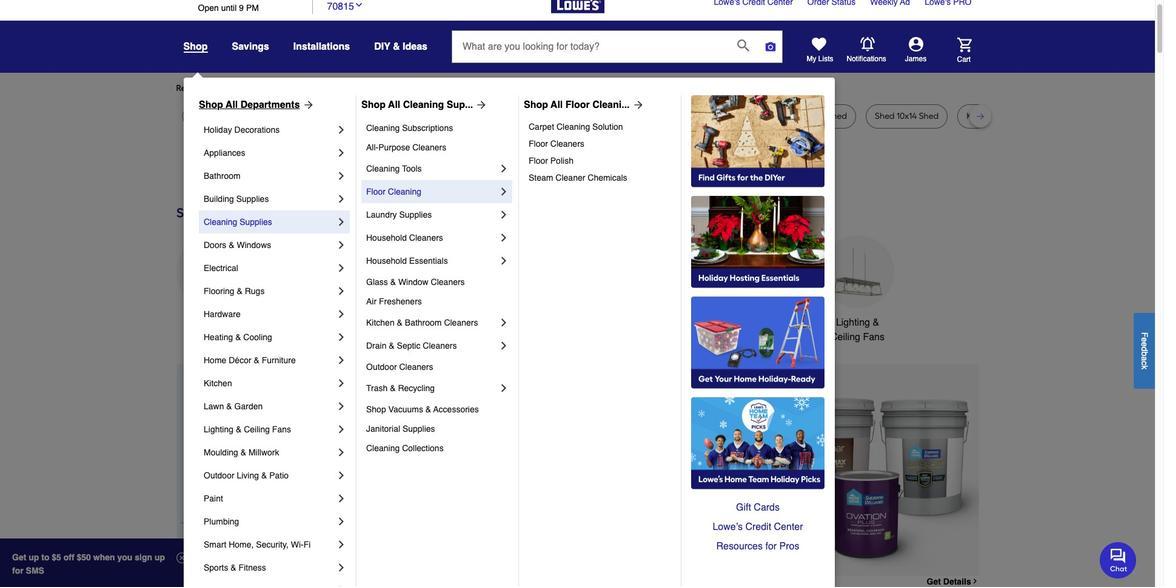 Task type: describe. For each thing, give the bounding box(es) containing it.
& for drain & septic cleaners link
[[389, 341, 395, 351]]

supplies for laundry supplies
[[399, 210, 432, 220]]

board
[[662, 111, 685, 121]]

for up "door"
[[382, 83, 393, 93]]

shop 25 days of deals by category image
[[176, 203, 979, 223]]

wi-
[[291, 540, 304, 550]]

bathroom inside button
[[653, 317, 695, 328]]

chevron right image for kitchen
[[335, 377, 348, 389]]

shop for shop all cleaning sup...
[[362, 99, 386, 110]]

cards
[[754, 502, 780, 513]]

you for more suggestions for you
[[394, 83, 409, 93]]

pm
[[246, 3, 259, 13]]

for up "departments"
[[274, 83, 285, 93]]

chevron right image for bathroom
[[335, 170, 348, 182]]

search image
[[738, 39, 750, 51]]

lowe's home improvement lists image
[[812, 37, 827, 52]]

chevron right image for floor cleaning
[[498, 186, 510, 198]]

lighting & ceiling fans inside the 'lighting & ceiling fans' button
[[831, 317, 885, 343]]

appliances link
[[204, 141, 335, 164]]

supplies for cleaning supplies
[[240, 217, 272, 227]]

holiday decorations
[[204, 125, 280, 135]]

& for glass & window cleaners link
[[390, 277, 396, 287]]

doors & windows link
[[204, 234, 335, 257]]

lowe's home improvement notification center image
[[860, 37, 875, 51]]

steam cleaner chemicals
[[529, 173, 628, 183]]

2 up from the left
[[155, 553, 165, 562]]

cleaning inside cleaning tools link
[[366, 164, 400, 173]]

$50
[[77, 553, 91, 562]]

pros
[[780, 541, 800, 552]]

door interior
[[376, 111, 423, 121]]

gift cards
[[736, 502, 780, 513]]

chevron right image for home décor & furniture
[[335, 354, 348, 366]]

f
[[1140, 332, 1150, 337]]

cleaning inside cleaning subscriptions link
[[366, 123, 400, 133]]

drain & septic cleaners
[[366, 341, 457, 351]]

get for get up to $5 off $50 when you sign up for sms
[[12, 553, 26, 562]]

sports & fitness
[[204, 563, 266, 573]]

home inside button
[[767, 317, 793, 328]]

patio
[[269, 471, 289, 480]]

lighting & ceiling fans button
[[822, 235, 894, 345]]

chevron right image for heating & cooling
[[335, 331, 348, 343]]

hardware
[[204, 309, 241, 319]]

resources for pros link
[[692, 537, 825, 556]]

tools
[[402, 164, 422, 173]]

& for sports & fitness link
[[231, 563, 236, 573]]

kitchen & bathroom cleaners link
[[366, 311, 498, 334]]

moulding & millwork
[[204, 448, 279, 457]]

scroll to item #3 image
[[682, 554, 711, 559]]

building supplies link
[[204, 187, 335, 210]]

trash
[[366, 383, 388, 393]]

carpet cleaning solution
[[529, 122, 623, 132]]

shop all cleaning sup... link
[[362, 98, 488, 112]]

lowe's home improvement cart image
[[958, 37, 972, 52]]

chevron right image for household cleaners
[[498, 232, 510, 244]]

chevron right image inside get details "link"
[[972, 578, 979, 585]]

open
[[198, 3, 219, 13]]

70815 button
[[327, 0, 364, 14]]

shop button
[[184, 41, 208, 53]]

smart home
[[739, 317, 793, 328]]

floor polish link
[[529, 152, 673, 169]]

& for moulding & millwork link at the left of page
[[241, 448, 246, 457]]

kitchen for kitchen faucets
[[454, 317, 487, 328]]

lighting inside the 'lighting & ceiling fans' button
[[836, 317, 870, 328]]

cleaning tools
[[366, 164, 422, 173]]

chevron right image for trash & recycling
[[498, 382, 510, 394]]

refrigerator
[[451, 111, 497, 121]]

floor inside shop all floor cleani... link
[[566, 99, 590, 110]]

sup...
[[447, 99, 473, 110]]

holiday hosting essentials. image
[[692, 196, 825, 288]]

chevron right image for building supplies
[[335, 193, 348, 205]]

f e e d b a c k
[[1140, 332, 1150, 369]]

cart
[[958, 55, 971, 63]]

0 horizontal spatial fans
[[272, 425, 291, 434]]

supplies for janitorial supplies
[[403, 424, 435, 434]]

sports & fitness link
[[204, 556, 335, 579]]

0 horizontal spatial bathroom
[[204, 171, 241, 181]]

shop for shop
[[184, 41, 208, 52]]

solution
[[593, 122, 623, 132]]

& for lawn & garden link
[[226, 402, 232, 411]]

$5
[[52, 553, 61, 562]]

cleaning supplies
[[204, 217, 272, 227]]

hardie
[[634, 111, 660, 121]]

storage
[[769, 111, 800, 121]]

my lists
[[807, 55, 834, 63]]

smart home button
[[729, 235, 802, 330]]

lighting & ceiling fans inside the lighting & ceiling fans link
[[204, 425, 291, 434]]

shop for shop all floor cleani...
[[524, 99, 548, 110]]

chevron down image
[[354, 0, 364, 9]]

floor for floor cleaners
[[529, 139, 548, 149]]

flooring & rugs
[[204, 286, 265, 296]]

floor for floor polish
[[529, 156, 548, 166]]

off
[[64, 553, 74, 562]]

ideas
[[403, 41, 428, 52]]

household essentials
[[366, 256, 448, 266]]

hardware link
[[204, 303, 335, 326]]

1 e from the top
[[1140, 337, 1150, 342]]

savings
[[232, 41, 269, 52]]

chevron right image for doors & windows
[[335, 239, 348, 251]]

lowe's home team holiday picks. image
[[692, 397, 825, 490]]

cleaning inside cleaning supplies link
[[204, 217, 237, 227]]

savings button
[[232, 36, 269, 58]]

sports
[[204, 563, 228, 573]]

septic
[[397, 341, 421, 351]]

chevron right image for outdoor living & patio
[[335, 470, 348, 482]]

cleaning inside carpet cleaning solution link
[[557, 122, 590, 132]]

all-
[[366, 143, 379, 152]]

shop vacuums & accessories
[[366, 405, 479, 414]]

shed for shed 10x14 shed
[[875, 111, 895, 121]]

household for household cleaners
[[366, 233, 407, 243]]

building supplies
[[204, 194, 269, 204]]

essentials
[[409, 256, 448, 266]]

steam
[[529, 173, 554, 183]]

my lists link
[[807, 37, 834, 64]]

chevron right image for hardware
[[335, 308, 348, 320]]

0 horizontal spatial home
[[204, 355, 226, 365]]

toilet
[[525, 111, 545, 121]]

get details link
[[927, 577, 979, 586]]

installations button
[[294, 36, 350, 58]]

supplies for building supplies
[[236, 194, 269, 204]]

appliances inside button
[[189, 317, 236, 328]]

shop for shop all departments
[[199, 99, 223, 110]]

recycling
[[398, 383, 435, 393]]

appliances button
[[176, 235, 249, 330]]

floor cleaning link
[[366, 180, 498, 203]]

carpet
[[529, 122, 554, 132]]

all-purpose cleaners
[[366, 143, 447, 152]]

all for departments
[[226, 99, 238, 110]]

millwork
[[249, 448, 279, 457]]

arrow right image for shop all cleaning sup...
[[473, 99, 488, 111]]

recommended searches for you heading
[[176, 83, 979, 95]]

0 vertical spatial appliances
[[204, 148, 245, 158]]

arrow right image for shop all floor cleani...
[[630, 99, 645, 111]]

glass & window cleaners
[[366, 277, 465, 287]]

chevron right image for cleaning tools
[[498, 163, 510, 175]]

diy & ideas
[[374, 41, 428, 52]]

chevron right image for plumbing
[[335, 516, 348, 528]]

doors & windows
[[204, 240, 271, 250]]

diy & ideas button
[[374, 36, 428, 58]]

chemicals
[[588, 173, 628, 183]]

shop for shop vacuums & accessories
[[366, 405, 386, 414]]

chevron right image for lawn & garden
[[335, 400, 348, 413]]

arrow right image for shop all departments
[[300, 99, 315, 111]]

trash & recycling link
[[366, 377, 498, 400]]

moulding & millwork link
[[204, 441, 335, 464]]

find gifts for the diyer. image
[[692, 95, 825, 187]]

household for household essentials
[[366, 256, 407, 266]]

outdoor for outdoor cleaners
[[366, 362, 397, 372]]

décor
[[229, 355, 252, 365]]

kobalt
[[967, 111, 992, 121]]

outdoor cleaners link
[[366, 357, 510, 377]]

floor cleaners link
[[529, 135, 673, 152]]

windows
[[237, 240, 271, 250]]

kitchen for kitchen & bathroom cleaners
[[366, 318, 395, 328]]



Task type: locate. For each thing, give the bounding box(es) containing it.
cleaning tools link
[[366, 157, 498, 180]]

household inside 'link'
[[366, 233, 407, 243]]

household up glass
[[366, 256, 407, 266]]

1 vertical spatial household
[[366, 256, 407, 266]]

get up sms
[[12, 553, 26, 562]]

laundry supplies link
[[366, 203, 498, 226]]

1 shop from the left
[[199, 99, 223, 110]]

you up shop all cleaning sup...
[[394, 83, 409, 93]]

arrow right image inside 'shop all departments' link
[[300, 99, 315, 111]]

christmas decorations
[[371, 317, 423, 343]]

cleaners down subscriptions in the left of the page
[[413, 143, 447, 152]]

1 shed from the left
[[713, 111, 733, 121]]

you for recommended searches for you
[[287, 83, 301, 93]]

1 horizontal spatial shop
[[366, 405, 386, 414]]

chevron right image for laundry supplies
[[498, 209, 510, 221]]

cleaning inside floor cleaning link
[[388, 187, 422, 197]]

shop up lawn mower
[[199, 99, 223, 110]]

glass & window cleaners link
[[366, 272, 510, 292]]

you inside more suggestions for you link
[[394, 83, 409, 93]]

shed left 'outdoor' in the right of the page
[[713, 111, 733, 121]]

& for kitchen & bathroom cleaners link
[[397, 318, 403, 328]]

fitness
[[239, 563, 266, 573]]

0 horizontal spatial up
[[29, 553, 39, 562]]

cleaning
[[403, 99, 444, 110], [557, 122, 590, 132], [366, 123, 400, 133], [366, 164, 400, 173], [388, 187, 422, 197], [204, 217, 237, 227], [366, 443, 400, 453]]

appliances up heating
[[189, 317, 236, 328]]

window
[[398, 277, 429, 287]]

flooring
[[204, 286, 235, 296]]

1 horizontal spatial up
[[155, 553, 165, 562]]

kitchen inside button
[[454, 317, 487, 328]]

2 horizontal spatial arrow right image
[[630, 99, 645, 111]]

outdoor up trash
[[366, 362, 397, 372]]

searches
[[236, 83, 272, 93]]

more suggestions for you
[[311, 83, 409, 93]]

cleaning down building
[[204, 217, 237, 227]]

cleaning up laundry supplies
[[388, 187, 422, 197]]

1 you from the left
[[287, 83, 301, 93]]

chevron right image for lighting & ceiling fans
[[335, 423, 348, 436]]

0 horizontal spatial arrow right image
[[300, 99, 315, 111]]

chevron right image for holiday decorations
[[335, 124, 348, 136]]

shop down open
[[184, 41, 208, 52]]

fi
[[304, 540, 311, 550]]

25 days of deals. don't miss deals every day. same-day delivery on in-stock orders placed by 2 p m. image
[[176, 364, 372, 576]]

None search field
[[452, 30, 783, 74]]

home
[[767, 317, 793, 328], [204, 355, 226, 365]]

you left more
[[287, 83, 301, 93]]

drain & septic cleaners link
[[366, 334, 498, 357]]

supplies inside building supplies link
[[236, 194, 269, 204]]

floor up quikrete
[[566, 99, 590, 110]]

details
[[944, 577, 972, 586]]

vacuums
[[389, 405, 423, 414]]

chevron right image for kitchen & bathroom cleaners
[[498, 317, 510, 329]]

chevron right image for sports & fitness
[[335, 562, 348, 574]]

1 horizontal spatial outdoor
[[366, 362, 397, 372]]

shop up "door"
[[362, 99, 386, 110]]

supplies inside janitorial supplies "link"
[[403, 424, 435, 434]]

shed right 10x14
[[919, 111, 939, 121]]

1 horizontal spatial smart
[[739, 317, 765, 328]]

3 shop from the left
[[524, 99, 548, 110]]

cleaners inside 'link'
[[409, 233, 443, 243]]

resources for pros
[[717, 541, 800, 552]]

chevron right image
[[335, 124, 348, 136], [335, 147, 348, 159], [498, 163, 510, 175], [335, 170, 348, 182], [498, 186, 510, 198], [498, 209, 510, 221], [335, 285, 348, 297], [498, 317, 510, 329], [335, 377, 348, 389], [498, 382, 510, 394], [335, 400, 348, 413], [335, 446, 348, 459], [335, 493, 348, 505], [335, 539, 348, 551], [335, 562, 348, 574]]

cleaning subscriptions link
[[366, 118, 510, 138]]

get inside get up to $5 off $50 when you sign up for sms
[[12, 553, 26, 562]]

2 you from the left
[[394, 83, 409, 93]]

cleaning inside cleaning collections link
[[366, 443, 400, 453]]

lowe's home improvement logo image
[[551, 0, 604, 28]]

james
[[906, 55, 927, 63]]

kitchen up lawn
[[204, 379, 232, 388]]

ceiling
[[831, 332, 861, 343], [244, 425, 270, 434]]

cleaners up recycling
[[399, 362, 433, 372]]

0 horizontal spatial ceiling
[[244, 425, 270, 434]]

get up to $5 off $50 when you sign up for sms
[[12, 553, 165, 576]]

kitchen faucets
[[454, 317, 524, 328]]

purpose
[[379, 143, 410, 152]]

ceiling inside button
[[831, 332, 861, 343]]

arrow right image up cleaning subscriptions link on the top left of the page
[[473, 99, 488, 111]]

air
[[366, 297, 377, 306]]

my
[[807, 55, 817, 63]]

decorations down peel
[[235, 125, 280, 135]]

scroll to item #2 image
[[653, 554, 682, 559]]

3 all from the left
[[551, 99, 563, 110]]

recommended searches for you
[[176, 83, 301, 93]]

interior
[[396, 111, 423, 121]]

cleaners up air fresheners link at left
[[431, 277, 465, 287]]

cleani...
[[593, 99, 630, 110]]

& for doors & windows link
[[229, 240, 235, 250]]

chevron right image for moulding & millwork
[[335, 446, 348, 459]]

drain
[[366, 341, 387, 351]]

shed for shed outdoor storage
[[713, 111, 733, 121]]

cleaner
[[556, 173, 586, 183]]

floor polish
[[529, 156, 574, 166]]

departments
[[241, 99, 300, 110]]

floor inside floor cleaners link
[[529, 139, 548, 149]]

1 horizontal spatial fans
[[863, 332, 885, 343]]

decorations inside button
[[371, 332, 423, 343]]

heating
[[204, 332, 233, 342]]

2 horizontal spatial kitchen
[[454, 317, 487, 328]]

shop up janitorial
[[366, 405, 386, 414]]

paint
[[204, 494, 223, 503]]

70815
[[327, 1, 354, 12]]

0 vertical spatial home
[[767, 317, 793, 328]]

0 vertical spatial ceiling
[[831, 332, 861, 343]]

cleaners down air fresheners link at left
[[444, 318, 478, 328]]

1 horizontal spatial lighting
[[836, 317, 870, 328]]

cleaners up polish
[[551, 139, 585, 149]]

& for trash & recycling link
[[390, 383, 396, 393]]

cleaners
[[551, 139, 585, 149], [413, 143, 447, 152], [409, 233, 443, 243], [431, 277, 465, 287], [444, 318, 478, 328], [423, 341, 457, 351], [399, 362, 433, 372]]

0 horizontal spatial get
[[12, 553, 26, 562]]

chevron right image for smart home, security, wi-fi
[[335, 539, 348, 551]]

you
[[287, 83, 301, 93], [394, 83, 409, 93]]

supplies inside laundry supplies link
[[399, 210, 432, 220]]

quikrete
[[573, 111, 606, 121]]

outdoor living & patio
[[204, 471, 289, 480]]

1 vertical spatial home
[[204, 355, 226, 365]]

fans inside button
[[863, 332, 885, 343]]

carpet cleaning solution link
[[529, 118, 673, 135]]

shop vacuums & accessories link
[[366, 400, 510, 419]]

outdoor down moulding
[[204, 471, 235, 480]]

plumbing
[[204, 517, 239, 527]]

1 vertical spatial shop
[[366, 405, 386, 414]]

shop
[[199, 99, 223, 110], [362, 99, 386, 110], [524, 99, 548, 110]]

cleaning down quikrete
[[557, 122, 590, 132]]

all up mower
[[226, 99, 238, 110]]

kitchen link
[[204, 372, 335, 395]]

appliances down holiday
[[204, 148, 245, 158]]

2 shed from the left
[[828, 111, 847, 121]]

1 horizontal spatial shop
[[362, 99, 386, 110]]

supplies up household cleaners
[[399, 210, 432, 220]]

1 horizontal spatial you
[[394, 83, 409, 93]]

Search Query text field
[[453, 31, 728, 62]]

arrow right image
[[957, 470, 969, 482]]

cleaning down all-
[[366, 164, 400, 173]]

1 vertical spatial lighting
[[204, 425, 234, 434]]

gift cards link
[[692, 498, 825, 517]]

janitorial supplies link
[[366, 419, 510, 439]]

lawn
[[191, 111, 213, 121]]

lowe's
[[713, 522, 743, 533]]

2 arrow right image from the left
[[473, 99, 488, 111]]

flooring & rugs link
[[204, 280, 335, 303]]

all for cleaning
[[388, 99, 401, 110]]

0 horizontal spatial you
[[287, 83, 301, 93]]

floor inside floor polish link
[[529, 156, 548, 166]]

2 household from the top
[[366, 256, 407, 266]]

chevron right image for household essentials
[[498, 255, 510, 267]]

trash & recycling
[[366, 383, 435, 393]]

3 arrow right image from the left
[[630, 99, 645, 111]]

cleaners up 'outdoor cleaners' link
[[423, 341, 457, 351]]

air fresheners link
[[366, 292, 510, 311]]

lighting & ceiling fans
[[831, 317, 885, 343], [204, 425, 291, 434]]

arrow right image
[[300, 99, 315, 111], [473, 99, 488, 111], [630, 99, 645, 111]]

lowe's credit center
[[713, 522, 804, 533]]

shed outdoor storage
[[713, 111, 800, 121]]

1 arrow right image from the left
[[300, 99, 315, 111]]

chevron right image for cleaning supplies
[[335, 216, 348, 228]]

0 vertical spatial smart
[[739, 317, 765, 328]]

lighting
[[836, 317, 870, 328], [204, 425, 234, 434]]

floor up laundry
[[366, 187, 386, 197]]

decorations for christmas
[[371, 332, 423, 343]]

1 vertical spatial ceiling
[[244, 425, 270, 434]]

& for the lighting & ceiling fans link
[[236, 425, 242, 434]]

kitchen down air
[[366, 318, 395, 328]]

furniture
[[262, 355, 296, 365]]

& for heating & cooling link at the bottom left of page
[[235, 332, 241, 342]]

1 horizontal spatial arrow right image
[[473, 99, 488, 111]]

0 vertical spatial household
[[366, 233, 407, 243]]

lighting inside the lighting & ceiling fans link
[[204, 425, 234, 434]]

0 vertical spatial fans
[[863, 332, 885, 343]]

1 vertical spatial fans
[[272, 425, 291, 434]]

1 horizontal spatial home
[[767, 317, 793, 328]]

chevron right image for paint
[[335, 493, 348, 505]]

0 horizontal spatial kitchen
[[204, 379, 232, 388]]

smart inside button
[[739, 317, 765, 328]]

2 horizontal spatial bathroom
[[653, 317, 695, 328]]

2 horizontal spatial all
[[551, 99, 563, 110]]

& for flooring & rugs link in the left of the page
[[237, 286, 243, 296]]

1 horizontal spatial all
[[388, 99, 401, 110]]

1 all from the left
[[226, 99, 238, 110]]

accessories
[[434, 405, 479, 414]]

2 e from the top
[[1140, 342, 1150, 347]]

2 shop from the left
[[362, 99, 386, 110]]

1 horizontal spatial get
[[927, 577, 941, 586]]

household cleaners link
[[366, 226, 498, 249]]

cleaning down janitorial
[[366, 443, 400, 453]]

k
[[1140, 365, 1150, 369]]

lowe's wishes you and your family a happy hanukkah. image
[[176, 160, 979, 190]]

e up b
[[1140, 342, 1150, 347]]

faucets
[[490, 317, 524, 328]]

appliances
[[204, 148, 245, 158], [189, 317, 236, 328]]

collections
[[402, 443, 444, 453]]

get for get details
[[927, 577, 941, 586]]

cleaning subscriptions
[[366, 123, 453, 133]]

building
[[204, 194, 234, 204]]

e
[[1140, 337, 1150, 342], [1140, 342, 1150, 347]]

shed left 10x14
[[875, 111, 895, 121]]

1 horizontal spatial bathroom
[[405, 318, 442, 328]]

james button
[[887, 37, 945, 64]]

get details
[[927, 577, 972, 586]]

home,
[[229, 540, 254, 550]]

0 horizontal spatial lighting & ceiling fans
[[204, 425, 291, 434]]

arrow right image inside shop all floor cleani... link
[[630, 99, 645, 111]]

laundry
[[366, 210, 397, 220]]

floor up steam
[[529, 156, 548, 166]]

shed right storage
[[828, 111, 847, 121]]

1 horizontal spatial lighting & ceiling fans
[[831, 317, 885, 343]]

supplies down 'shop vacuums & accessories'
[[403, 424, 435, 434]]

resources
[[717, 541, 763, 552]]

steam cleaner chemicals link
[[529, 169, 673, 186]]

peel
[[269, 111, 285, 121]]

for left 'pros'
[[766, 541, 777, 552]]

chat invite button image
[[1100, 541, 1137, 578]]

& for diy & ideas button
[[393, 41, 400, 52]]

home décor & furniture link
[[204, 349, 335, 372]]

1 vertical spatial outdoor
[[204, 471, 235, 480]]

smart for smart home
[[739, 317, 765, 328]]

arrow right image down more
[[300, 99, 315, 111]]

1 household from the top
[[366, 233, 407, 243]]

camera image
[[765, 41, 777, 53]]

1 vertical spatial lighting & ceiling fans
[[204, 425, 291, 434]]

arrow right image inside shop all cleaning sup... link
[[473, 99, 488, 111]]

get your home holiday-ready. image
[[692, 297, 825, 389]]

1 horizontal spatial kitchen
[[366, 318, 395, 328]]

3 shed from the left
[[875, 111, 895, 121]]

you
[[117, 553, 132, 562]]

0 vertical spatial outdoor
[[366, 362, 397, 372]]

all up door interior
[[388, 99, 401, 110]]

cleaning up interior
[[403, 99, 444, 110]]

a
[[1140, 356, 1150, 361]]

free same-day delivery when you order 1 gallon or more of paint by 2 p m. image
[[392, 364, 979, 576]]

supplies up windows
[[240, 217, 272, 227]]

cleaning down "door"
[[366, 123, 400, 133]]

0 vertical spatial lighting & ceiling fans
[[831, 317, 885, 343]]

cart button
[[941, 37, 972, 64]]

chevron right image
[[335, 193, 348, 205], [335, 216, 348, 228], [498, 232, 510, 244], [335, 239, 348, 251], [498, 255, 510, 267], [335, 262, 348, 274], [335, 308, 348, 320], [335, 331, 348, 343], [498, 340, 510, 352], [335, 354, 348, 366], [335, 423, 348, 436], [335, 470, 348, 482], [335, 516, 348, 528], [972, 578, 979, 585], [335, 585, 348, 587]]

e up d
[[1140, 337, 1150, 342]]

cleaners up essentials
[[409, 233, 443, 243]]

0 horizontal spatial decorations
[[235, 125, 280, 135]]

floor inside floor cleaning link
[[366, 187, 386, 197]]

when
[[93, 553, 115, 562]]

lawn
[[204, 402, 224, 411]]

cleaning inside shop all cleaning sup... link
[[403, 99, 444, 110]]

shop inside shop vacuums & accessories link
[[366, 405, 386, 414]]

0 vertical spatial decorations
[[235, 125, 280, 135]]

0 horizontal spatial shop
[[184, 41, 208, 52]]

shop up the toilet
[[524, 99, 548, 110]]

notifications
[[847, 54, 887, 63]]

garden
[[235, 402, 263, 411]]

0 vertical spatial lighting
[[836, 317, 870, 328]]

up right sign
[[155, 553, 165, 562]]

2 all from the left
[[388, 99, 401, 110]]

household down laundry
[[366, 233, 407, 243]]

chevron right image for electrical
[[335, 262, 348, 274]]

chevron right image for appliances
[[335, 147, 348, 159]]

0 horizontal spatial smart
[[204, 540, 226, 550]]

all for floor
[[551, 99, 563, 110]]

supplies inside cleaning supplies link
[[240, 217, 272, 227]]

for inside get up to $5 off $50 when you sign up for sms
[[12, 566, 23, 576]]

household cleaners
[[366, 233, 443, 243]]

1 vertical spatial appliances
[[189, 317, 236, 328]]

shed for shed
[[828, 111, 847, 121]]

1 horizontal spatial decorations
[[371, 332, 423, 343]]

floor
[[566, 99, 590, 110], [529, 139, 548, 149], [529, 156, 548, 166], [366, 187, 386, 197]]

christmas
[[375, 317, 419, 328]]

1 vertical spatial smart
[[204, 540, 226, 550]]

floor down "carpet"
[[529, 139, 548, 149]]

kitchen left faucets
[[454, 317, 487, 328]]

chevron right image for flooring & rugs
[[335, 285, 348, 297]]

0 horizontal spatial shop
[[199, 99, 223, 110]]

4 shed from the left
[[919, 111, 939, 121]]

floor for floor cleaning
[[366, 187, 386, 197]]

0 horizontal spatial lighting
[[204, 425, 234, 434]]

decorations for holiday
[[235, 125, 280, 135]]

smart home, security, wi-fi
[[204, 540, 311, 550]]

for left sms
[[12, 566, 23, 576]]

1 vertical spatial get
[[927, 577, 941, 586]]

1 vertical spatial decorations
[[371, 332, 423, 343]]

decorations down "christmas"
[[371, 332, 423, 343]]

chevron right image for drain & septic cleaners
[[498, 340, 510, 352]]

smart for smart home, security, wi-fi
[[204, 540, 226, 550]]

0 vertical spatial shop
[[184, 41, 208, 52]]

supplies up cleaning supplies
[[236, 194, 269, 204]]

0 horizontal spatial all
[[226, 99, 238, 110]]

get left details
[[927, 577, 941, 586]]

outdoor for outdoor living & patio
[[204, 471, 235, 480]]

0 vertical spatial get
[[12, 553, 26, 562]]

arrow right image left board
[[630, 99, 645, 111]]

1 horizontal spatial ceiling
[[831, 332, 861, 343]]

0 horizontal spatial outdoor
[[204, 471, 235, 480]]

all down recommended searches for you "heading"
[[551, 99, 563, 110]]

laundry supplies
[[366, 210, 432, 220]]

rugs
[[245, 286, 265, 296]]

1 up from the left
[[29, 553, 39, 562]]

2 horizontal spatial shop
[[524, 99, 548, 110]]

up left to
[[29, 553, 39, 562]]



Task type: vqa. For each thing, say whether or not it's contained in the screenshot.
Appliances button
yes



